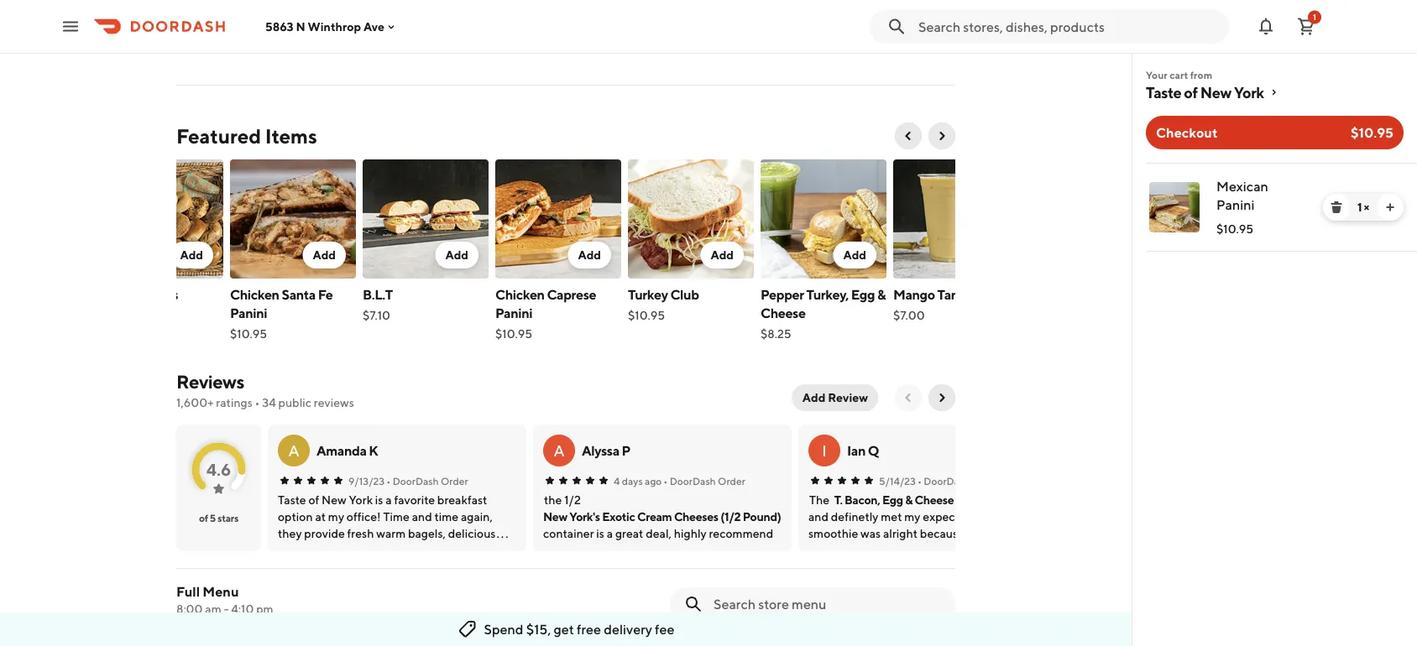 Task type: locate. For each thing, give the bounding box(es) containing it.
1 left ×
[[1357, 200, 1362, 214]]

review
[[828, 391, 868, 405]]

0 horizontal spatial of
[[199, 512, 208, 524]]

a
[[288, 442, 299, 460], [554, 442, 565, 460]]

egg right turkey, at the right of the page
[[851, 287, 875, 303]]

egg
[[851, 287, 875, 303], [882, 493, 903, 507]]

& inside button
[[905, 493, 913, 507]]

1 vertical spatial 1
[[1357, 200, 1362, 214]]

0 horizontal spatial 1
[[1313, 12, 1316, 22]]

0 horizontal spatial order
[[441, 475, 468, 487]]

days
[[622, 475, 643, 487]]

taste
[[1146, 83, 1181, 101]]

cheese inside button
[[915, 493, 954, 507]]

cheeses
[[674, 510, 718, 524]]

add button for dozen bagels
[[170, 242, 213, 269]]

1 horizontal spatial delivery
[[604, 622, 652, 638]]

0 vertical spatial fee
[[313, 0, 334, 3]]

1 right notification bell image
[[1313, 12, 1316, 22]]

• doordash order for amanda k
[[386, 475, 468, 487]]

0 horizontal spatial doordash
[[393, 475, 439, 487]]

delivery up minimum at the left top of the page
[[257, 0, 310, 3]]

t. bacon, egg & cheese
[[834, 493, 954, 507]]

a for amanda k
[[288, 442, 299, 460]]

cheese down 5/14/23
[[915, 493, 954, 507]]

& left mango
[[877, 287, 886, 303]]

0 horizontal spatial a
[[288, 442, 299, 460]]

panini
[[1217, 197, 1255, 213], [230, 305, 267, 321], [495, 305, 532, 321]]

fee right 'free'
[[655, 622, 675, 638]]

9/13/23
[[348, 475, 385, 487]]

york's
[[569, 510, 600, 524]]

1 a from the left
[[288, 442, 299, 460]]

• doordash order up cheeses at the bottom of the page
[[664, 475, 745, 487]]

delivery right 'free'
[[604, 622, 652, 638]]

featured items heading
[[176, 123, 317, 149]]

mango
[[893, 287, 935, 303]]

0 vertical spatial new
[[1200, 83, 1231, 101]]

0 horizontal spatial fee
[[313, 0, 334, 3]]

previous button of carousel image
[[902, 129, 915, 143]]

1 horizontal spatial of
[[1184, 83, 1198, 101]]

0 vertical spatial egg
[[851, 287, 875, 303]]

0 horizontal spatial new
[[543, 510, 567, 524]]

0 vertical spatial delivery
[[257, 0, 310, 3]]

1 horizontal spatial fee
[[655, 622, 675, 638]]

pepper turkey, egg & cheese image
[[761, 160, 887, 279]]

1 vertical spatial cheese
[[915, 493, 954, 507]]

34
[[262, 396, 276, 410]]

1 horizontal spatial chicken
[[495, 287, 545, 303]]

chicken santa fe panini $10.95
[[230, 287, 333, 341]]

0 horizontal spatial cheese
[[761, 305, 806, 321]]

1 horizontal spatial doordash
[[670, 475, 716, 487]]

fee up required.
[[313, 0, 334, 3]]

chicken santa fe panini image
[[230, 160, 356, 279]]

2 horizontal spatial doordash
[[924, 475, 970, 487]]

new york's exotic cream cheeses (1/2 pound) button
[[543, 509, 781, 526]]

• right 9/13/23
[[386, 475, 391, 487]]

1 horizontal spatial 1
[[1357, 200, 1362, 214]]

8:00
[[176, 602, 203, 616]]

spend $15, get free delivery fee
[[484, 622, 675, 638]]

alyssa p
[[582, 443, 631, 459]]

0 vertical spatial cheese
[[761, 305, 806, 321]]

a for alyssa p
[[554, 442, 565, 460]]

1 order from the left
[[441, 475, 468, 487]]

1 vertical spatial fee
[[655, 622, 675, 638]]

• left 34
[[255, 396, 260, 410]]

1 horizontal spatial a
[[554, 442, 565, 460]]

& down 5/14/23
[[905, 493, 913, 507]]

mango tango $7.00
[[893, 287, 974, 322]]

0 vertical spatial &
[[877, 287, 886, 303]]

amanda k
[[317, 443, 378, 459]]

• doordash order for alyssa p
[[664, 475, 745, 487]]

1 vertical spatial of
[[199, 512, 208, 524]]

$8.25
[[761, 327, 791, 341]]

delivery
[[257, 0, 310, 3], [604, 622, 652, 638]]

1 horizontal spatial order
[[718, 475, 745, 487]]

2 a from the left
[[554, 442, 565, 460]]

1 • doordash order from the left
[[386, 475, 468, 487]]

1 chicken from the left
[[230, 287, 279, 303]]

doordash up cheeses at the bottom of the page
[[670, 475, 716, 487]]

0 horizontal spatial delivery
[[257, 0, 310, 3]]

order for p
[[718, 475, 745, 487]]

add button for b.l.t
[[435, 242, 479, 269]]

previous image
[[902, 391, 915, 405]]

(1/2
[[721, 510, 741, 524]]

• for alyssa p
[[664, 475, 668, 487]]

3 add button from the left
[[435, 242, 479, 269]]

$10.95 inside chicken caprese panini $10.95
[[495, 327, 532, 341]]

of down from
[[1184, 83, 1198, 101]]

new left york's
[[543, 510, 567, 524]]

notification bell image
[[1256, 16, 1276, 37]]

&
[[877, 287, 886, 303], [905, 493, 913, 507]]

mexican panini
[[1217, 178, 1268, 213]]

enjoy a $0 delivery fee on your first order, $5 subtotal minimum required.
[[185, 0, 476, 23]]

• right ago in the left of the page
[[664, 475, 668, 487]]

chicken inside 'chicken santa fe panini $10.95'
[[230, 287, 279, 303]]

cheese for turkey,
[[761, 305, 806, 321]]

your cart from
[[1146, 69, 1212, 81]]

of left 5
[[199, 512, 208, 524]]

a left 'alyssa'
[[554, 442, 565, 460]]

egg down 5/14/23
[[882, 493, 903, 507]]

add button for chicken santa fe panini
[[303, 242, 346, 269]]

• doordash order right 5/14/23
[[918, 475, 999, 487]]

chicken
[[230, 287, 279, 303], [495, 287, 545, 303]]

cheese
[[761, 305, 806, 321], [915, 493, 954, 507]]

chicken inside chicken caprese panini $10.95
[[495, 287, 545, 303]]

of
[[1184, 83, 1198, 101], [199, 512, 208, 524]]

featured items
[[176, 124, 317, 148]]

$10.95 inside 'chicken santa fe panini $10.95'
[[230, 327, 267, 341]]

1,600+
[[176, 396, 214, 410]]

1
[[1313, 12, 1316, 22], [1357, 200, 1362, 214]]

0 horizontal spatial &
[[877, 287, 886, 303]]

1 vertical spatial egg
[[882, 493, 903, 507]]

first
[[389, 0, 415, 3]]

egg for bacon,
[[882, 493, 903, 507]]

$10.95 inside turkey club $10.95
[[628, 309, 665, 322]]

5/14/23
[[879, 475, 916, 487]]

ratings
[[216, 396, 252, 410]]

add
[[180, 248, 203, 262], [313, 248, 336, 262], [445, 248, 468, 262], [578, 248, 601, 262], [711, 248, 734, 262], [843, 248, 866, 262], [802, 391, 826, 405]]

b.l.t
[[363, 287, 393, 303]]

2 horizontal spatial panini
[[1217, 197, 1255, 213]]

1 items, open order cart image
[[1296, 16, 1316, 37]]

1 vertical spatial &
[[905, 493, 913, 507]]

$7.00
[[893, 309, 925, 322]]

3 order from the left
[[972, 475, 999, 487]]

t. bacon, egg & cheese button
[[834, 492, 954, 509]]

turkey
[[628, 287, 668, 303]]

• doordash order right 9/13/23
[[386, 475, 468, 487]]

1 horizontal spatial egg
[[882, 493, 903, 507]]

1 for 1 ×
[[1357, 200, 1362, 214]]

chicken left santa on the top
[[230, 287, 279, 303]]

0 horizontal spatial panini
[[230, 305, 267, 321]]

n
[[296, 20, 305, 33]]

1 doordash from the left
[[393, 475, 439, 487]]

• doordash order
[[386, 475, 468, 487], [664, 475, 745, 487], [918, 475, 999, 487]]

-
[[224, 602, 229, 616]]

• right 5/14/23
[[918, 475, 922, 487]]

public
[[278, 396, 312, 410]]

4 add button from the left
[[568, 242, 611, 269]]

2 horizontal spatial order
[[972, 475, 999, 487]]

6 add button from the left
[[833, 242, 876, 269]]

chicken left caprese
[[495, 287, 545, 303]]

2 doordash from the left
[[670, 475, 716, 487]]

2 add button from the left
[[303, 242, 346, 269]]

add for pepper turkey, egg & cheese
[[843, 248, 866, 262]]

dozen
[[97, 287, 136, 303]]

doordash right 9/13/23
[[393, 475, 439, 487]]

taste of new york
[[1146, 83, 1264, 101]]

amanda
[[317, 443, 366, 459]]

3 doordash from the left
[[924, 475, 970, 487]]

a left amanda
[[288, 442, 299, 460]]

0 horizontal spatial chicken
[[230, 287, 279, 303]]

items
[[265, 124, 317, 148]]

2 horizontal spatial • doordash order
[[918, 475, 999, 487]]

1 add button from the left
[[170, 242, 213, 269]]

next image
[[935, 391, 949, 405]]

•
[[255, 396, 260, 410], [386, 475, 391, 487], [664, 475, 668, 487], [918, 475, 922, 487]]

0 horizontal spatial egg
[[851, 287, 875, 303]]

t.
[[834, 493, 843, 507]]

of 5 stars
[[199, 512, 238, 524]]

add for dozen bagels
[[180, 248, 203, 262]]

1 horizontal spatial new
[[1200, 83, 1231, 101]]

0 horizontal spatial • doordash order
[[386, 475, 468, 487]]

0 vertical spatial 1
[[1313, 12, 1316, 22]]

get
[[554, 622, 574, 638]]

panini inside 'chicken santa fe panini $10.95'
[[230, 305, 267, 321]]

egg inside button
[[882, 493, 903, 507]]

$0
[[236, 0, 254, 3]]

1 for 1
[[1313, 12, 1316, 22]]

1 vertical spatial new
[[543, 510, 567, 524]]

1 horizontal spatial cheese
[[915, 493, 954, 507]]

2 chicken from the left
[[495, 287, 545, 303]]

new inside taste of new york link
[[1200, 83, 1231, 101]]

pm
[[256, 602, 273, 616]]

5 add button from the left
[[701, 242, 744, 269]]

4
[[614, 475, 620, 487]]

fee
[[313, 0, 334, 3], [655, 622, 675, 638]]

2 • doordash order from the left
[[664, 475, 745, 487]]

1 horizontal spatial • doordash order
[[664, 475, 745, 487]]

from
[[1190, 69, 1212, 81]]

delivery inside enjoy a $0 delivery fee on your first order, $5 subtotal minimum required.
[[257, 0, 310, 3]]

1 inside button
[[1313, 12, 1316, 22]]

& inside pepper turkey, egg & cheese $8.25
[[877, 287, 886, 303]]

cheese inside pepper turkey, egg & cheese $8.25
[[761, 305, 806, 321]]

1 horizontal spatial panini
[[495, 305, 532, 321]]

exotic
[[602, 510, 635, 524]]

2 order from the left
[[718, 475, 745, 487]]

add for b.l.t
[[445, 248, 468, 262]]

pound)
[[743, 510, 781, 524]]

order
[[441, 475, 468, 487], [718, 475, 745, 487], [972, 475, 999, 487]]

4:10
[[231, 602, 254, 616]]

egg inside pepper turkey, egg & cheese $8.25
[[851, 287, 875, 303]]

add review button
[[792, 385, 878, 411]]

doordash for ian q
[[924, 475, 970, 487]]

3 • doordash order from the left
[[918, 475, 999, 487]]

doordash right 5/14/23
[[924, 475, 970, 487]]

pepper
[[761, 287, 804, 303]]

menu
[[203, 584, 239, 600]]

1 horizontal spatial &
[[905, 493, 913, 507]]

new down from
[[1200, 83, 1231, 101]]

cheese down pepper
[[761, 305, 806, 321]]



Task type: vqa. For each thing, say whether or not it's contained in the screenshot.
the left 10:40
no



Task type: describe. For each thing, give the bounding box(es) containing it.
doordash for alyssa p
[[670, 475, 716, 487]]

5863 n winthrop ave button
[[265, 20, 398, 33]]

add for turkey club
[[711, 248, 734, 262]]

subtotal
[[185, 5, 240, 23]]

next button of carousel image
[[935, 129, 949, 143]]

mexican panini image
[[1149, 182, 1200, 233]]

doordash for amanda k
[[393, 475, 439, 487]]

cart
[[1170, 69, 1188, 81]]

& for turkey,
[[877, 287, 886, 303]]

fee inside enjoy a $0 delivery fee on your first order, $5 subtotal minimum required.
[[313, 0, 334, 3]]

order for q
[[972, 475, 999, 487]]

your
[[1146, 69, 1168, 81]]

add for chicken caprese panini
[[578, 248, 601, 262]]

cream
[[637, 510, 672, 524]]

$15,
[[526, 622, 551, 638]]

add one to cart image
[[1384, 201, 1397, 214]]

1 ×
[[1357, 200, 1369, 214]]

$7.10
[[363, 309, 390, 322]]

ian q
[[847, 443, 879, 459]]

×
[[1364, 200, 1369, 214]]

caprese
[[547, 287, 596, 303]]

featured
[[176, 124, 261, 148]]

panini inside mexican panini
[[1217, 197, 1255, 213]]

add inside button
[[802, 391, 826, 405]]

full menu 8:00 am - 4:10 pm
[[176, 584, 273, 616]]

required.
[[308, 5, 368, 23]]

reviews
[[314, 396, 354, 410]]

turkey club $10.95
[[628, 287, 699, 322]]

fe
[[318, 287, 333, 303]]

egg for turkey,
[[851, 287, 875, 303]]

• for amanda k
[[386, 475, 391, 487]]

stars
[[218, 512, 238, 524]]

bacon,
[[845, 493, 880, 507]]

add button for turkey club
[[701, 242, 744, 269]]

open menu image
[[60, 16, 81, 37]]

am
[[205, 602, 221, 616]]

pepper turkey, egg & cheese $8.25
[[761, 287, 886, 341]]

reviews
[[176, 371, 244, 393]]

4 days ago
[[614, 475, 662, 487]]

taste of new york link
[[1146, 82, 1404, 102]]

ago
[[645, 475, 662, 487]]

winthrop
[[308, 20, 361, 33]]

on
[[337, 0, 354, 3]]

Store search: begin typing to search for stores available on DoorDash text field
[[918, 17, 1219, 36]]

a
[[225, 0, 233, 3]]

• for ian q
[[918, 475, 922, 487]]

order for k
[[441, 475, 468, 487]]

order,
[[418, 0, 456, 3]]

mexican
[[1217, 178, 1268, 194]]

p
[[622, 443, 631, 459]]

full
[[176, 584, 200, 600]]

enjoy
[[185, 0, 223, 3]]

your
[[356, 0, 386, 3]]

free
[[577, 622, 601, 638]]

minimum
[[242, 5, 305, 23]]

checkout
[[1156, 125, 1218, 141]]

reviews 1,600+ ratings • 34 public reviews
[[176, 371, 354, 410]]

chicken for chicken caprese panini
[[495, 287, 545, 303]]

spend
[[484, 622, 524, 638]]

panini inside chicken caprese panini $10.95
[[495, 305, 532, 321]]

i
[[822, 442, 827, 460]]

new inside new york's exotic cream cheeses (1/2 pound) button
[[543, 510, 567, 524]]

remove item from cart image
[[1330, 201, 1343, 214]]

5863 n winthrop ave
[[265, 20, 385, 33]]

add for chicken santa fe panini
[[313, 248, 336, 262]]

Item Search search field
[[714, 595, 942, 614]]

k
[[369, 443, 378, 459]]

turkey,
[[806, 287, 849, 303]]

1 button
[[1290, 10, 1323, 43]]

b.l.t image
[[363, 160, 489, 279]]

select promotional banner element
[[542, 34, 589, 65]]

& for bacon,
[[905, 493, 913, 507]]

add button for chicken caprese panini
[[568, 242, 611, 269]]

turkey club image
[[628, 160, 754, 279]]

cheese for bacon,
[[915, 493, 954, 507]]

5
[[210, 512, 216, 524]]

santa
[[282, 287, 316, 303]]

chicken caprese panini $10.95
[[495, 287, 596, 341]]

bagels
[[138, 287, 178, 303]]

5863
[[265, 20, 294, 33]]

• inside reviews 1,600+ ratings • 34 public reviews
[[255, 396, 260, 410]]

reviews link
[[176, 371, 244, 393]]

4.6
[[206, 460, 231, 479]]

• doordash order for ian q
[[918, 475, 999, 487]]

club
[[670, 287, 699, 303]]

new york's exotic cream cheeses (1/2 pound)
[[543, 510, 781, 524]]

dozen bagels
[[97, 287, 178, 303]]

add review
[[802, 391, 868, 405]]

ave
[[363, 20, 385, 33]]

alyssa
[[582, 443, 619, 459]]

chicken for chicken santa fe panini
[[230, 287, 279, 303]]

0 vertical spatial of
[[1184, 83, 1198, 101]]

add button for pepper turkey, egg & cheese
[[833, 242, 876, 269]]

b.l.t $7.10
[[363, 287, 393, 322]]

chicken caprese panini image
[[495, 160, 621, 279]]

1 vertical spatial delivery
[[604, 622, 652, 638]]



